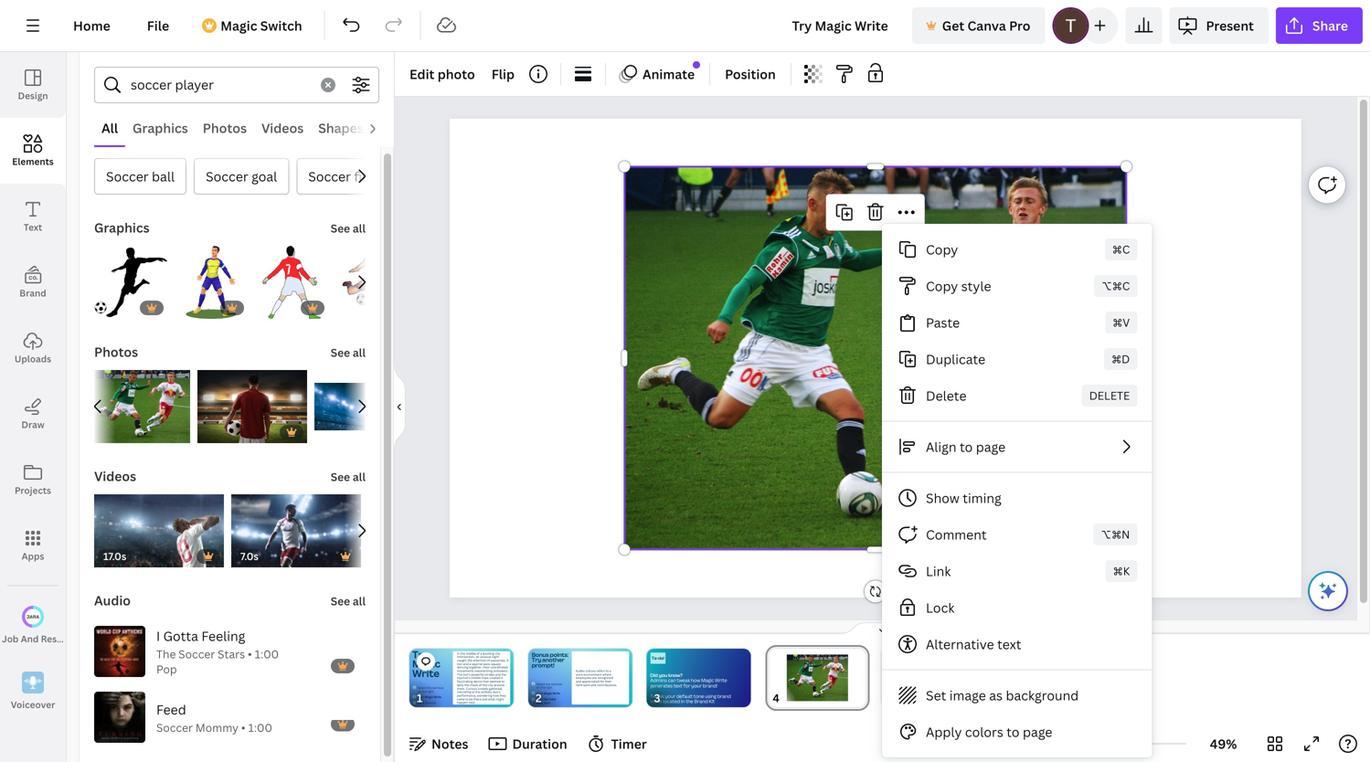 Task type: locate. For each thing, give the bounding box(es) containing it.
⌘k
[[1114, 564, 1131, 579]]

toggle play audio track preview image for feed
[[94, 692, 145, 743]]

copy style
[[926, 278, 992, 295]]

all
[[353, 221, 366, 236], [353, 345, 366, 360], [353, 470, 366, 485], [353, 594, 366, 609]]

see all button down football soccer player image
[[329, 334, 368, 370]]

photos down search elements search box
[[203, 119, 247, 137]]

magic up using
[[702, 678, 714, 684]]

soccer inside "button"
[[308, 168, 351, 185]]

0 vertical spatial 1:00
[[255, 647, 279, 662]]

click left dust
[[536, 698, 543, 702]]

duration
[[513, 736, 568, 753]]

videos up 17.0s 'group'
[[94, 468, 136, 485]]

show timing button
[[882, 480, 1153, 517]]

pop
[[156, 662, 177, 677]]

1 horizontal spatial the
[[457, 673, 463, 677]]

click left rewrite
[[418, 702, 425, 706]]

their inside 'bonus points: try another prompt! kudos culture refers to a work environment where employees are recognized and appreciated for their hard work and contributions.'
[[605, 680, 612, 684]]

all for photos
[[353, 345, 366, 360]]

1 vertical spatial of
[[487, 659, 490, 663]]

0 horizontal spatial photos
[[94, 343, 138, 361]]

0 vertical spatial their
[[483, 666, 490, 670]]

0 vertical spatial graphics button
[[125, 111, 196, 145]]

pop, 60 seconds element
[[156, 647, 279, 678]]

see up 7.0s group
[[331, 470, 350, 485]]

click up 3 click sprinkle fairy dust
[[537, 692, 543, 696]]

see down soccer field
[[331, 221, 350, 236]]

4 see all button from the top
[[329, 583, 368, 619]]

1 horizontal spatial photos button
[[196, 111, 254, 145]]

brand up uploads button
[[19, 287, 46, 299]]

group
[[94, 246, 167, 319], [175, 246, 248, 319], [255, 246, 328, 319], [198, 370, 307, 444]]

of right middle
[[477, 652, 480, 656]]

1 vertical spatial 2
[[414, 696, 415, 699]]

1 horizontal spatial 4
[[966, 736, 974, 753]]

1 horizontal spatial right
[[546, 686, 553, 690]]

movements
[[457, 669, 474, 674]]

select inside select the text box on the right 1 2 click magic write
[[537, 683, 545, 687]]

1:00 right stars
[[255, 647, 279, 662]]

ta-
[[652, 656, 659, 662]]

there
[[474, 698, 482, 702]]

job
[[2, 633, 19, 645]]

to right align
[[960, 438, 973, 456]]

city down created
[[488, 684, 494, 688]]

1 vertical spatial how
[[493, 694, 499, 698]]

football soccer player image
[[336, 246, 409, 319]]

toggle play audio track preview image
[[94, 626, 145, 678], [94, 692, 145, 743]]

soccer inside button
[[106, 168, 149, 185]]

where
[[603, 673, 611, 677]]

1 vertical spatial the
[[457, 673, 463, 677]]

soccer left ball
[[106, 168, 149, 185]]

timer button
[[582, 730, 655, 759]]

2 toggle play audio track preview image from the top
[[94, 692, 145, 743]]

magic up sprinkle
[[544, 692, 552, 696]]

4 see all from the top
[[331, 594, 366, 609]]

flip button
[[484, 59, 522, 89]]

try inside 'bonus points: try another prompt! kudos culture refers to a work environment where employees are recognized and appreciated for their hard work and contributions.'
[[532, 657, 541, 664]]

2 copy from the top
[[926, 278, 959, 295]]

text up rewrite
[[433, 686, 438, 690]]

and
[[463, 662, 469, 666], [496, 673, 501, 677], [576, 680, 581, 684], [591, 684, 596, 688], [482, 698, 488, 702]]

graphics button up ball
[[125, 111, 196, 145]]

0 horizontal spatial city
[[488, 684, 494, 688]]

soccer field button
[[297, 158, 393, 195]]

of right 'chaos'
[[479, 684, 482, 688]]

•
[[248, 647, 252, 662], [241, 720, 246, 736]]

4 see from the top
[[331, 594, 350, 609]]

a right an at the bottom
[[481, 652, 482, 656]]

0 horizontal spatial audio button
[[92, 583, 133, 619]]

see all for videos
[[331, 470, 366, 485]]

0 horizontal spatial audio
[[94, 592, 131, 610]]

magic left 'lion'
[[413, 658, 441, 671]]

• right mommy
[[241, 720, 246, 736]]

1 left defy
[[414, 687, 415, 690]]

a left squirrel
[[469, 662, 471, 666]]

0 horizontal spatial 3
[[414, 702, 415, 705]]

soccer left field
[[308, 168, 351, 185]]

1:00 inside the soccer stars • 1:00 pop
[[255, 647, 279, 662]]

0 horizontal spatial brand
[[19, 287, 46, 299]]

1 horizontal spatial page
[[1023, 724, 1053, 741]]

1 horizontal spatial how
[[691, 678, 701, 684]]

draw button
[[0, 381, 66, 447]]

2 up 3 click sprinkle fairy dust
[[533, 692, 534, 695]]

0 vertical spatial videos
[[262, 119, 304, 137]]

align to page
[[926, 438, 1006, 456]]

copy for copy style
[[926, 278, 959, 295]]

videos
[[262, 119, 304, 137], [94, 468, 136, 485]]

brand inside 'tweak your default tone using brand voice located in the brand kit'
[[695, 699, 708, 705]]

graphics button down soccer ball
[[92, 209, 151, 246]]

0 horizontal spatial on
[[418, 690, 421, 694]]

1 horizontal spatial 1
[[533, 683, 534, 686]]

your inside did you know? admins can tweak how magic write generates text for your brand!
[[692, 683, 702, 689]]

3 left rewrite
[[414, 702, 415, 705]]

3 left sprinkle
[[533, 699, 534, 701]]

see all down 7.0s group
[[331, 594, 366, 609]]

see all for photos
[[331, 345, 366, 360]]

graphics up ball
[[133, 119, 188, 137]]

on
[[537, 686, 540, 690], [418, 690, 421, 694]]

mommy
[[196, 720, 239, 736]]

strides
[[485, 673, 495, 677]]

text button
[[0, 184, 66, 250]]

0 horizontal spatial your
[[665, 693, 676, 700]]

their up the strides in the bottom left of the page
[[483, 666, 490, 670]]

goal
[[252, 168, 277, 185]]

menu
[[882, 224, 1153, 758]]

0 vertical spatial page
[[976, 438, 1006, 456]]

your up tone
[[692, 683, 702, 689]]

work up hard
[[576, 673, 583, 677]]

select up 3 click sprinkle fairy dust
[[537, 683, 545, 687]]

soccer goal
[[206, 168, 277, 185]]

photos up "untitled media" image
[[94, 343, 138, 361]]

at
[[472, 691, 475, 695]]

get canva pro button
[[912, 7, 1046, 44]]

photos
[[203, 119, 247, 137], [94, 343, 138, 361]]

page inside dropdown button
[[976, 438, 1006, 456]]

1 vertical spatial videos button
[[92, 458, 138, 495]]

all button
[[94, 111, 125, 145]]

1 vertical spatial photos button
[[92, 334, 140, 370]]

did you know? admins can tweak how magic write generates text for your brand!
[[651, 672, 728, 689]]

toggle play audio track preview image right ai
[[94, 626, 145, 678]]

city
[[495, 652, 501, 656], [488, 684, 494, 688]]

coordinated
[[491, 666, 508, 670]]

see all up 7.0s group
[[331, 470, 366, 485]]

1 horizontal spatial select
[[537, 683, 545, 687]]

2 all from the top
[[353, 345, 366, 360]]

copy up 'copy style'
[[926, 241, 959, 258]]

photos button
[[196, 111, 254, 145], [92, 334, 140, 370]]

click left the came
[[418, 696, 424, 700]]

duration button
[[483, 730, 575, 759]]

1 horizontal spatial brand
[[695, 699, 708, 705]]

videos up the goal
[[262, 119, 304, 137]]

1 horizontal spatial photos
[[203, 119, 247, 137]]

of down bustling
[[487, 659, 490, 663]]

align to page button
[[882, 429, 1153, 465]]

4 right /
[[966, 736, 974, 753]]

a up recognized
[[610, 669, 611, 674]]

0 horizontal spatial 1
[[414, 687, 415, 690]]

right up sprinkle
[[546, 686, 553, 690]]

1 horizontal spatial 2
[[533, 692, 534, 695]]

notes button
[[402, 730, 476, 759]]

the
[[461, 652, 465, 656], [468, 659, 473, 663], [502, 673, 506, 677], [546, 683, 551, 687], [464, 684, 469, 688], [483, 684, 488, 688], [541, 686, 545, 690], [427, 686, 432, 690], [422, 690, 427, 694], [476, 691, 480, 695], [686, 699, 694, 705]]

notes
[[432, 736, 469, 753]]

0 vertical spatial brand
[[19, 287, 46, 299]]

1 horizontal spatial box
[[557, 683, 562, 687]]

page down background at the right of the page
[[1023, 724, 1053, 741]]

photos button down search elements search box
[[196, 111, 254, 145]]

0 vertical spatial copy
[[926, 241, 959, 258]]

7.0s
[[240, 550, 258, 563]]

0 horizontal spatial how
[[493, 694, 499, 698]]

2 left the came
[[414, 696, 415, 699]]

i
[[156, 628, 160, 645]]

click inside select the text box on the right 1 2 click magic write
[[537, 692, 543, 696]]

1 vertical spatial toggle play audio track preview image
[[94, 692, 145, 743]]

lion
[[457, 662, 463, 666]]

1 all from the top
[[353, 221, 366, 236]]

in
[[681, 699, 685, 705]]

see up soccer player celebrating victory image
[[331, 345, 350, 360]]

text down lock button at the right bottom
[[998, 636, 1022, 653]]

soccer left the goal
[[206, 168, 248, 185]]

see
[[331, 221, 350, 236], [331, 345, 350, 360], [331, 470, 350, 485], [331, 594, 350, 609]]

kit
[[709, 699, 715, 705]]

graphics down soccer ball
[[94, 219, 150, 236]]

3 see from the top
[[331, 470, 350, 485]]

magic inside select the text box on the right 1 2 click magic write
[[544, 692, 552, 696]]

1 see from the top
[[331, 221, 350, 236]]

the up pop
[[156, 647, 176, 662]]

audio button down 17.0s
[[92, 583, 133, 619]]

toggle play audio track preview image left feed
[[94, 692, 145, 743]]

0 horizontal spatial right
[[427, 690, 434, 694]]

to right refers
[[606, 669, 609, 674]]

soccer for soccer field
[[308, 168, 351, 185]]

show timing
[[926, 490, 1002, 507]]

3 see all button from the top
[[329, 458, 368, 495]]

apps button
[[0, 513, 66, 579]]

select
[[537, 683, 545, 687], [418, 686, 427, 690]]

select inside try magic write select the text box on the right 1 2 3 click magic write click rewrite
[[418, 686, 427, 690]]

fascinating
[[457, 680, 473, 684]]

0 vertical spatial how
[[691, 678, 701, 684]]

text down know?
[[674, 683, 683, 689]]

box left hard
[[557, 683, 562, 687]]

0 vertical spatial toggle play audio track preview image
[[94, 626, 145, 678]]

videos button up the goal
[[254, 111, 311, 145]]

created
[[490, 677, 501, 681]]

you
[[659, 672, 668, 679]]

0 vertical spatial •
[[248, 647, 252, 662]]

prompt!
[[532, 662, 555, 670]]

⌘v
[[1113, 315, 1131, 330]]

see all button down 7.0s group
[[329, 583, 368, 619]]

1 vertical spatial •
[[241, 720, 246, 736]]

text
[[24, 221, 42, 234]]

their inside in the middle of a bustling city intersection, an unusual sight caught the attention of passersby. a lion and a squirrel were square dancing together, their coordinated movements mesmerizing onlookers. the lion's powerful strides and the squirrel's nimble hops created a fascinating dance that seemed to defy the chaos of the city around them. curious crowds gathered, marveling at the unlikely duo's performance, wondering how they came to be there and what might happen next.
[[483, 666, 490, 670]]

their down where
[[605, 680, 612, 684]]

2 inside try magic write select the text box on the right 1 2 3 click magic write click rewrite
[[414, 696, 415, 699]]

1 vertical spatial your
[[665, 693, 676, 700]]

4 all from the top
[[353, 594, 366, 609]]

0 horizontal spatial try
[[413, 648, 429, 662]]

for right "are"
[[600, 680, 604, 684]]

magic switch button
[[191, 7, 317, 44]]

1 vertical spatial their
[[605, 680, 612, 684]]

0 horizontal spatial their
[[483, 666, 490, 670]]

0 horizontal spatial the
[[156, 647, 176, 662]]

all
[[102, 119, 118, 137]]

the left lion's
[[457, 673, 463, 677]]

page
[[976, 438, 1006, 456], [1023, 724, 1053, 741]]

1 vertical spatial 1
[[414, 687, 415, 690]]

see all for audio
[[331, 594, 366, 609]]

hard
[[576, 684, 583, 688]]

7.0s group
[[231, 495, 361, 568]]

videos button down "untitled media" image
[[92, 458, 138, 495]]

1 vertical spatial 1:00
[[248, 720, 272, 736]]

3 see all from the top
[[331, 470, 366, 485]]

audio right shapes button at top
[[378, 119, 415, 137]]

0 vertical spatial audio button
[[371, 111, 422, 145]]

1 horizontal spatial city
[[495, 652, 501, 656]]

voiceover button
[[0, 659, 66, 725]]

all for videos
[[353, 470, 366, 485]]

audio button right shapes
[[371, 111, 422, 145]]

the inside in the middle of a bustling city intersection, an unusual sight caught the attention of passersby. a lion and a squirrel were square dancing together, their coordinated movements mesmerizing onlookers. the lion's powerful strides and the squirrel's nimble hops created a fascinating dance that seemed to defy the chaos of the city around them. curious crowds gathered, marveling at the unlikely duo's performance, wondering how they came to be there and what might happen next.
[[457, 673, 463, 677]]

0 vertical spatial the
[[156, 647, 176, 662]]

0 horizontal spatial select
[[418, 686, 427, 690]]

hops
[[482, 677, 489, 681]]

0 vertical spatial photos button
[[196, 111, 254, 145]]

see all
[[331, 221, 366, 236], [331, 345, 366, 360], [331, 470, 366, 485], [331, 594, 366, 609]]

1 horizontal spatial 3
[[533, 699, 534, 701]]

see down 7.0s group
[[331, 594, 350, 609]]

how inside in the middle of a bustling city intersection, an unusual sight caught the attention of passersby. a lion and a squirrel were square dancing together, their coordinated movements mesmerizing onlookers. the lion's powerful strides and the squirrel's nimble hops created a fascinating dance that seemed to defy the chaos of the city around them. curious crowds gathered, marveling at the unlikely duo's performance, wondering how they came to be there and what might happen next.
[[493, 694, 499, 698]]

your inside 'tweak your default tone using brand voice located in the brand kit'
[[665, 693, 676, 700]]

crowds
[[478, 687, 488, 691]]

soccer player holding soccer ball image
[[198, 370, 307, 444]]

1 horizontal spatial their
[[605, 680, 612, 684]]

1 see all button from the top
[[329, 209, 368, 246]]

brand
[[718, 693, 731, 700]]

0 vertical spatial 1
[[533, 683, 534, 686]]

magic up rewrite
[[425, 696, 433, 700]]

select up rewrite
[[418, 686, 427, 690]]

1 horizontal spatial your
[[692, 683, 702, 689]]

marveling
[[457, 691, 471, 695]]

right up rewrite
[[427, 690, 434, 694]]

for inside did you know? admins can tweak how magic write generates text for your brand!
[[684, 683, 691, 689]]

1 horizontal spatial audio
[[378, 119, 415, 137]]

page right align
[[976, 438, 1006, 456]]

for up default
[[684, 683, 691, 689]]

0 horizontal spatial 4
[[947, 736, 955, 753]]

0 vertical spatial 2
[[533, 692, 534, 695]]

0 horizontal spatial box
[[439, 686, 444, 690]]

soccer inside button
[[206, 168, 248, 185]]

write inside did you know? admins can tweak how magic write generates text for your brand!
[[715, 678, 728, 684]]

1 horizontal spatial on
[[537, 686, 540, 690]]

your right tweak
[[665, 693, 676, 700]]

click
[[537, 692, 543, 696], [418, 696, 424, 700], [536, 698, 543, 702], [418, 702, 425, 706]]

see all up soccer player celebrating victory image
[[331, 345, 366, 360]]

1 vertical spatial brand
[[695, 699, 708, 705]]

2 see all from the top
[[331, 345, 366, 360]]

see all button for audio
[[329, 583, 368, 619]]

on inside try magic write select the text box on the right 1 2 3 click magic write click rewrite
[[418, 690, 421, 694]]

0 horizontal spatial for
[[600, 680, 604, 684]]

timer
[[611, 736, 647, 753]]

how left they
[[493, 694, 499, 698]]

0 horizontal spatial page
[[976, 438, 1006, 456]]

1 horizontal spatial •
[[248, 647, 252, 662]]

soccer inside the soccer stars • 1:00 pop
[[179, 647, 215, 662]]

audio down 17.0s
[[94, 592, 131, 610]]

in
[[457, 652, 460, 656]]

can
[[668, 678, 676, 684]]

the inside 'tweak your default tone using brand voice located in the brand kit'
[[686, 699, 694, 705]]

1 toggle play audio track preview image from the top
[[94, 626, 145, 678]]

lion's
[[463, 673, 471, 677]]

on up 3 click sprinkle fairy dust
[[537, 686, 540, 690]]

tweak your default tone using brand voice located in the brand kit
[[651, 693, 731, 705]]

brand left the kit
[[695, 699, 708, 705]]

4 left /
[[947, 736, 955, 753]]

together,
[[469, 666, 482, 670]]

• right stars
[[248, 647, 252, 662]]

admins
[[651, 678, 667, 684]]

Search elements search field
[[131, 68, 310, 102]]

select the text box on the right 1 2 click magic write
[[533, 683, 562, 696]]

menu containing copy
[[882, 224, 1153, 758]]

copy left style
[[926, 278, 959, 295]]

a right created
[[501, 677, 503, 681]]

soccer for soccer ball
[[106, 168, 149, 185]]

their
[[483, 666, 490, 670], [605, 680, 612, 684]]

1 horizontal spatial try
[[532, 657, 541, 664]]

text up sprinkle
[[551, 683, 557, 687]]

2 see all button from the top
[[329, 334, 368, 370]]

toggle play audio track preview image for i gotta feeling
[[94, 626, 145, 678]]

work
[[576, 673, 583, 677], [583, 684, 590, 688]]

draw
[[21, 419, 44, 431]]

0 vertical spatial photos
[[203, 119, 247, 137]]

box left defy
[[439, 686, 444, 690]]

box inside try magic write select the text box on the right 1 2 3 click magic write click rewrite
[[439, 686, 444, 690]]

0 vertical spatial your
[[692, 683, 702, 689]]

1 vertical spatial copy
[[926, 278, 959, 295]]

canva assistant image
[[1318, 581, 1340, 603]]

see for videos
[[331, 470, 350, 485]]

see all button down soccer player celebrating victory image
[[329, 458, 368, 495]]

1 horizontal spatial audio button
[[371, 111, 422, 145]]

how right tweak
[[691, 678, 701, 684]]

see all button
[[329, 209, 368, 246], [329, 334, 368, 370], [329, 458, 368, 495], [329, 583, 368, 619]]

the
[[156, 647, 176, 662], [457, 673, 463, 677]]

17.0s group
[[94, 495, 224, 568]]

0 horizontal spatial 2
[[414, 696, 415, 699]]

right inside try magic write select the text box on the right 1 2 3 click magic write click rewrite
[[427, 690, 434, 694]]

soccer mommy • 1:00
[[156, 720, 272, 736]]

0 vertical spatial videos button
[[254, 111, 311, 145]]

see for graphics
[[331, 221, 350, 236]]

see all down soccer field
[[331, 221, 366, 236]]

see all button down soccer field
[[329, 209, 368, 246]]

2 see from the top
[[331, 345, 350, 360]]

3 all from the top
[[353, 470, 366, 485]]

1 vertical spatial audio button
[[92, 583, 133, 619]]

0 horizontal spatial videos
[[94, 468, 136, 485]]

projects
[[15, 485, 51, 497]]

1 horizontal spatial for
[[684, 683, 691, 689]]

1:00
[[255, 647, 279, 662], [248, 720, 272, 736]]

try left in
[[413, 648, 429, 662]]

defy
[[457, 684, 464, 688]]

try left another
[[532, 657, 541, 664]]

1 copy from the top
[[926, 241, 959, 258]]

photos button down silhouettes soccer players image
[[92, 334, 140, 370]]

1 vertical spatial page
[[1023, 724, 1053, 741]]

magic inside button
[[221, 17, 257, 34]]

design button
[[0, 52, 66, 118]]

1:00 right mommy
[[248, 720, 272, 736]]

1 see all from the top
[[331, 221, 366, 236]]



Task type: vqa. For each thing, say whether or not it's contained in the screenshot.
22
no



Task type: describe. For each thing, give the bounding box(es) containing it.
and down "are"
[[591, 684, 596, 688]]

set image as background
[[926, 687, 1079, 705]]

uploads button
[[0, 315, 66, 381]]

try inside try magic write select the text box on the right 1 2 3 click magic write click rewrite
[[413, 648, 429, 662]]

• inside the soccer stars • 1:00 pop
[[248, 647, 252, 662]]

text inside select the text box on the right 1 2 click magic write
[[551, 683, 557, 687]]

curious
[[466, 687, 477, 691]]

1 vertical spatial audio
[[94, 592, 131, 610]]

copy for copy
[[926, 241, 959, 258]]

2 inside select the text box on the right 1 2 click magic write
[[533, 692, 534, 695]]

rewrite
[[425, 702, 436, 706]]

silhouettes soccer players image
[[94, 246, 167, 319]]

see all button for videos
[[329, 458, 368, 495]]

apply
[[926, 724, 962, 741]]

apply colors to page
[[926, 724, 1053, 741]]

soccer down feed
[[156, 720, 193, 736]]

⌘c
[[1113, 242, 1131, 257]]

side panel tab list
[[0, 52, 88, 725]]

see for audio
[[331, 594, 350, 609]]

paste
[[926, 314, 960, 332]]

see all button for photos
[[329, 334, 368, 370]]

a inside 'bonus points: try another prompt! kudos culture refers to a work environment where employees are recognized and appreciated for their hard work and contributions.'
[[610, 669, 611, 674]]

located
[[663, 699, 680, 705]]

page 4 image
[[766, 649, 870, 708]]

brand!
[[703, 683, 718, 689]]

sprinkle
[[544, 698, 556, 702]]

performance,
[[457, 694, 477, 698]]

da!
[[659, 656, 665, 662]]

nimble
[[471, 677, 481, 681]]

to inside dropdown button
[[960, 438, 973, 456]]

duo's
[[493, 691, 501, 695]]

see for photos
[[331, 345, 350, 360]]

brand button
[[0, 250, 66, 315]]

style
[[962, 278, 992, 295]]

1 inside select the text box on the right 1 2 click magic write
[[533, 683, 534, 686]]

soccer field
[[308, 168, 382, 185]]

magic inside did you know? admins can tweak how magic write generates text for your brand!
[[702, 678, 714, 684]]

and left what
[[482, 698, 488, 702]]

next.
[[469, 701, 476, 705]]

fairy
[[536, 702, 543, 706]]

field
[[354, 168, 382, 185]]

and down coordinated
[[496, 673, 501, 677]]

ai
[[78, 633, 88, 645]]

soccer for soccer goal
[[206, 168, 248, 185]]

page
[[914, 736, 944, 753]]

1 horizontal spatial videos
[[262, 119, 304, 137]]

how inside did you know? admins can tweak how magic write generates text for your brand!
[[691, 678, 701, 684]]

i gotta feeling
[[156, 628, 245, 645]]

feeling
[[202, 628, 245, 645]]

and down kudos
[[576, 680, 581, 684]]

right inside select the text box on the right 1 2 click magic write
[[546, 686, 553, 690]]

switch
[[260, 17, 302, 34]]

1 vertical spatial videos
[[94, 468, 136, 485]]

ronaldo celebration goal celebration in cartoon vector image
[[255, 246, 328, 319]]

home
[[73, 17, 110, 34]]

bonus points: try another prompt! kudos culture refers to a work environment where employees are recognized and appreciated for their hard work and contributions.
[[532, 651, 617, 688]]

1 inside try magic write select the text box on the right 1 2 3 click magic write click rewrite
[[414, 687, 415, 690]]

be
[[470, 698, 473, 702]]

dust
[[544, 702, 550, 706]]

Page title text field
[[788, 690, 795, 708]]

0 horizontal spatial videos button
[[92, 458, 138, 495]]

to left be
[[466, 698, 469, 702]]

square
[[491, 662, 501, 666]]

main menu bar
[[0, 0, 1371, 52]]

yellow blue player soccer team illustration image
[[175, 246, 248, 319]]

canva
[[968, 17, 1007, 34]]

tone
[[694, 693, 704, 700]]

delete
[[1090, 388, 1131, 403]]

all for audio
[[353, 594, 366, 609]]

unusual
[[480, 655, 492, 659]]

text inside try magic write select the text box on the right 1 2 3 click magic write click rewrite
[[433, 686, 438, 690]]

0 horizontal spatial photos button
[[92, 334, 140, 370]]

0 vertical spatial work
[[576, 673, 583, 677]]

1 vertical spatial work
[[583, 684, 590, 688]]

soccer ball button
[[94, 158, 187, 195]]

as
[[990, 687, 1003, 705]]

comment
[[926, 526, 987, 544]]

⌥⌘c
[[1102, 278, 1131, 294]]

squirrel
[[472, 662, 483, 666]]

get
[[943, 17, 965, 34]]

1 vertical spatial graphics
[[94, 219, 150, 236]]

/
[[958, 736, 963, 753]]

untitled media image
[[94, 370, 190, 444]]

elements button
[[0, 118, 66, 184]]

points:
[[550, 651, 569, 659]]

and
[[21, 633, 39, 645]]

around
[[494, 684, 505, 688]]

all for graphics
[[353, 221, 366, 236]]

3 inside 3 click sprinkle fairy dust
[[533, 699, 534, 701]]

2 vertical spatial of
[[479, 684, 482, 688]]

1 vertical spatial city
[[488, 684, 494, 688]]

unlikely
[[481, 691, 492, 695]]

1 vertical spatial graphics button
[[92, 209, 151, 246]]

apply colors to page button
[[882, 714, 1153, 751]]

know?
[[669, 672, 683, 679]]

background
[[1006, 687, 1079, 705]]

feed
[[156, 701, 186, 719]]

to inside 'button'
[[1007, 724, 1020, 741]]

link
[[926, 563, 951, 580]]

in the middle of a bustling city intersection, an unusual sight caught the attention of passersby. a lion and a squirrel were square dancing together, their coordinated movements mesmerizing onlookers. the lion's powerful strides and the squirrel's nimble hops created a fascinating dance that seemed to defy the chaos of the city around them. curious crowds gathered, marveling at the unlikely duo's performance, wondering how they came to be there and what might happen next.
[[457, 652, 509, 705]]

text inside button
[[998, 636, 1022, 653]]

hide image
[[394, 364, 406, 451]]

text inside did you know? admins can tweak how magic write generates text for your brand!
[[674, 683, 683, 689]]

see all button for graphics
[[329, 209, 368, 246]]

dancing
[[457, 666, 469, 670]]

1 vertical spatial photos
[[94, 343, 138, 361]]

3 inside try magic write select the text box on the right 1 2 3 click magic write click rewrite
[[414, 702, 415, 705]]

set
[[926, 687, 947, 705]]

page 4 / 4 button
[[907, 730, 981, 759]]

box inside select the text box on the right 1 2 click magic write
[[557, 683, 562, 687]]

brand inside brand button
[[19, 287, 46, 299]]

soccer player celebrating victory image
[[314, 370, 445, 444]]

alternative text button
[[882, 626, 1153, 663]]

for inside 'bonus points: try another prompt! kudos culture refers to a work environment where employees are recognized and appreciated for their hard work and contributions.'
[[600, 680, 604, 684]]

an
[[476, 655, 480, 659]]

delete
[[926, 387, 967, 405]]

get canva pro
[[943, 17, 1031, 34]]

⌥⌘n
[[1101, 527, 1131, 542]]

2 4 from the left
[[966, 736, 974, 753]]

0 vertical spatial graphics
[[133, 119, 188, 137]]

1 horizontal spatial videos button
[[254, 111, 311, 145]]

that
[[483, 680, 489, 684]]

0 vertical spatial city
[[495, 652, 501, 656]]

soccer goal button
[[194, 158, 289, 195]]

shapes
[[318, 119, 364, 137]]

see all for graphics
[[331, 221, 366, 236]]

on inside select the text box on the right 1 2 click magic write
[[537, 686, 540, 690]]

appreciated
[[582, 680, 599, 684]]

to inside 'bonus points: try another prompt! kudos culture refers to a work environment where employees are recognized and appreciated for their hard work and contributions.'
[[606, 669, 609, 674]]

gotta
[[163, 628, 198, 645]]

⌘d
[[1112, 352, 1131, 367]]

Design title text field
[[778, 7, 905, 44]]

using
[[705, 693, 717, 700]]

a
[[507, 659, 509, 663]]

write inside select the text box on the right 1 2 click magic write
[[553, 692, 560, 696]]

and right 'lion'
[[463, 662, 469, 666]]

duplicate
[[926, 351, 986, 368]]

default
[[677, 693, 693, 700]]

them.
[[457, 687, 466, 691]]

lock button
[[882, 590, 1153, 626]]

to right seemed
[[502, 680, 505, 684]]

click inside 3 click sprinkle fairy dust
[[536, 698, 543, 702]]

projects button
[[0, 447, 66, 513]]

1 4 from the left
[[947, 736, 955, 753]]

the inside the soccer stars • 1:00 pop
[[156, 647, 176, 662]]

wondering
[[477, 694, 492, 698]]

refers
[[597, 669, 605, 674]]

pro
[[1010, 17, 1031, 34]]

they
[[500, 694, 506, 698]]

page inside 'button'
[[1023, 724, 1053, 741]]

happen
[[457, 701, 468, 705]]

0 horizontal spatial •
[[241, 720, 246, 736]]

hide pages image
[[839, 622, 927, 636]]

0 vertical spatial of
[[477, 652, 480, 656]]

colors
[[966, 724, 1004, 741]]

0 vertical spatial audio
[[378, 119, 415, 137]]

tweak
[[651, 693, 664, 700]]



